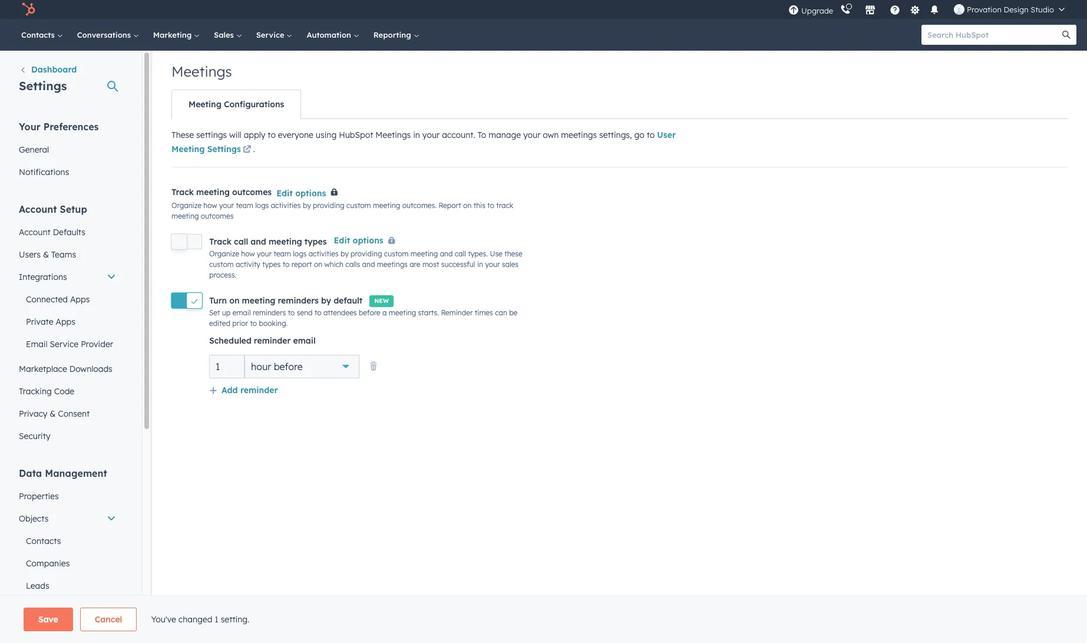Task type: describe. For each thing, give the bounding box(es) containing it.
0 horizontal spatial call
[[234, 236, 248, 247]]

users & teams link
[[12, 244, 123, 266]]

meeting configurations
[[189, 99, 284, 110]]

properties link
[[12, 485, 123, 508]]

security link
[[12, 425, 123, 448]]

times
[[475, 308, 493, 317]]

settings image
[[910, 5, 921, 16]]

data management
[[19, 468, 107, 479]]

account defaults link
[[12, 221, 123, 244]]

provation design studio button
[[948, 0, 1073, 19]]

reporting link
[[367, 19, 427, 51]]

team for outcomes
[[236, 201, 254, 210]]

1 vertical spatial meetings
[[376, 130, 411, 140]]

track for track meeting outcomes edit options
[[172, 187, 194, 198]]

successful
[[441, 260, 476, 269]]

call inside organize how your team logs activities by providing custom meeting and call types. use these custom activity types to report on which calls and meetings are most successful in your sales process.
[[455, 250, 466, 258]]

user meeting settings
[[172, 130, 676, 154]]

private apps
[[26, 317, 75, 327]]

automation
[[307, 30, 354, 40]]

email service provider link
[[12, 333, 123, 356]]

account for account setup
[[19, 203, 57, 215]]

marketing link
[[146, 19, 207, 51]]

marketplace
[[19, 364, 67, 374]]

account setup element
[[12, 203, 123, 448]]

process.
[[209, 271, 237, 280]]

users
[[19, 249, 41, 260]]

everyone
[[278, 130, 314, 140]]

use
[[490, 250, 503, 258]]

tracking code
[[19, 386, 74, 397]]

track meeting outcomes edit options
[[172, 187, 326, 199]]

notifications link
[[12, 161, 123, 183]]

& for privacy
[[50, 409, 56, 419]]

in inside organize how your team logs activities by providing custom meeting and call types. use these custom activity types to report on which calls and meetings are most successful in your sales process.
[[478, 260, 483, 269]]

organize for meeting
[[172, 201, 202, 210]]

leads link
[[12, 575, 123, 597]]

calling icon image
[[841, 5, 852, 15]]

custom for and
[[384, 250, 409, 258]]

.
[[253, 144, 255, 154]]

set up email reminders to send to attendees before a meeting starts. reminder times can be edited prior to booking.
[[209, 308, 518, 328]]

your down "track call and meeting types"
[[257, 250, 272, 258]]

hubspot link
[[14, 2, 44, 17]]

email
[[26, 339, 48, 350]]

organize how your team logs activities by providing custom meeting and call types. use these custom activity types to report on which calls and meetings are most successful in your sales process.
[[209, 250, 523, 280]]

outcomes.
[[403, 201, 437, 210]]

companies
[[26, 558, 70, 569]]

integrations button
[[12, 266, 123, 288]]

search button
[[1057, 25, 1077, 45]]

deals link
[[12, 597, 123, 620]]

settings
[[196, 130, 227, 140]]

marketplaces button
[[859, 0, 883, 19]]

activities for outcomes
[[271, 201, 301, 210]]

to
[[478, 130, 487, 140]]

email for up
[[233, 308, 251, 317]]

user
[[658, 130, 676, 140]]

leads
[[26, 581, 49, 591]]

organize for activity
[[209, 250, 239, 258]]

help button
[[886, 0, 906, 19]]

meeting configurations link
[[172, 90, 301, 119]]

edit options button for track meeting outcomes
[[277, 186, 326, 200]]

account for account defaults
[[19, 227, 51, 238]]

marketplaces image
[[866, 5, 876, 16]]

edit options button for track call and meeting types
[[334, 234, 400, 249]]

properties
[[19, 491, 59, 502]]

studio
[[1032, 5, 1055, 14]]

turn on meeting reminders by default
[[209, 295, 363, 306]]

james peterson image
[[955, 4, 965, 15]]

providing for outcomes.
[[313, 201, 345, 210]]

edit options
[[334, 235, 384, 246]]

your inside organize how your team logs activities by providing custom meeting outcomes. report on this to track meeting outcomes
[[219, 201, 234, 210]]

types.
[[468, 250, 488, 258]]

provation design studio
[[968, 5, 1055, 14]]

to right apply on the top of the page
[[268, 130, 276, 140]]

most
[[423, 260, 440, 269]]

report
[[439, 201, 462, 210]]

reporting
[[374, 30, 414, 40]]

reminder for add
[[241, 385, 278, 395]]

connected
[[26, 294, 68, 305]]

email for reminder
[[293, 335, 316, 346]]

upgrade image
[[789, 5, 800, 16]]

0 vertical spatial settings
[[19, 78, 67, 93]]

these settings will apply to everyone using hubspot meetings in your account. to manage your own meetings settings, go to
[[172, 130, 658, 140]]

tickets
[[26, 626, 53, 636]]

service inside service "link"
[[256, 30, 287, 40]]

account.
[[442, 130, 476, 140]]

preferences
[[43, 121, 99, 133]]

settings link
[[908, 3, 923, 16]]

data
[[19, 468, 42, 479]]

before inside popup button
[[274, 361, 303, 372]]

objects button
[[12, 508, 123, 530]]

sales
[[502, 260, 519, 269]]

private
[[26, 317, 53, 327]]

data management element
[[12, 467, 123, 643]]

users & teams
[[19, 249, 76, 260]]

0 horizontal spatial custom
[[209, 260, 234, 269]]

new
[[375, 297, 389, 305]]

hubspot
[[339, 130, 373, 140]]

connected apps
[[26, 294, 90, 305]]

management
[[45, 468, 107, 479]]

using
[[316, 130, 337, 140]]

types inside organize how your team logs activities by providing custom meeting and call types. use these custom activity types to report on which calls and meetings are most successful in your sales process.
[[263, 260, 281, 269]]

logs for outcomes
[[255, 201, 269, 210]]

teams
[[51, 249, 76, 260]]

meeting inside "track meeting outcomes edit options"
[[196, 187, 230, 198]]

apply
[[244, 130, 266, 140]]

to right send
[[315, 308, 322, 317]]

you've changed 1 setting.
[[151, 614, 250, 625]]

reminder for scheduled
[[254, 335, 291, 346]]

meeting inside meeting configurations link
[[189, 99, 222, 110]]

default
[[334, 295, 363, 306]]

calls
[[346, 260, 360, 269]]

dashboard link
[[19, 64, 77, 78]]

0 vertical spatial meetings
[[562, 130, 597, 140]]

reminder
[[441, 308, 473, 317]]

your left the account.
[[423, 130, 440, 140]]

go
[[635, 130, 645, 140]]

scheduled reminder email
[[209, 335, 316, 346]]

own
[[543, 130, 559, 140]]



Task type: vqa. For each thing, say whether or not it's contained in the screenshot.
people
no



Task type: locate. For each thing, give the bounding box(es) containing it.
0 vertical spatial reminders
[[278, 295, 319, 306]]

activities inside organize how your team logs activities by providing custom meeting outcomes. report on this to track meeting outcomes
[[271, 201, 301, 210]]

0 horizontal spatial providing
[[313, 201, 345, 210]]

hour
[[251, 361, 271, 372]]

reminder down hour on the bottom left of page
[[241, 385, 278, 395]]

0 vertical spatial contacts
[[21, 30, 57, 40]]

1 vertical spatial call
[[455, 250, 466, 258]]

2 horizontal spatial on
[[464, 201, 472, 210]]

1 horizontal spatial &
[[50, 409, 56, 419]]

0 horizontal spatial options
[[295, 188, 326, 199]]

1 vertical spatial apps
[[56, 317, 75, 327]]

settings down dashboard link
[[19, 78, 67, 93]]

privacy & consent link
[[12, 403, 123, 425]]

outcomes down the .
[[232, 187, 272, 198]]

0 vertical spatial logs
[[255, 201, 269, 210]]

reminders inside set up email reminders to send to attendees before a meeting starts. reminder times can be edited prior to booking.
[[253, 308, 286, 317]]

apps for private apps
[[56, 317, 75, 327]]

2 link opens in a new window image from the top
[[243, 146, 251, 154]]

organize inside organize how your team logs activities by providing custom meeting outcomes. report on this to track meeting outcomes
[[172, 201, 202, 210]]

0 vertical spatial &
[[43, 249, 49, 260]]

0 vertical spatial providing
[[313, 201, 345, 210]]

reminder inside "button"
[[241, 385, 278, 395]]

upgrade
[[802, 6, 834, 15]]

before right hour on the bottom left of page
[[274, 361, 303, 372]]

by up "calls"
[[341, 250, 349, 258]]

your down "use" on the left top of page
[[485, 260, 500, 269]]

1 vertical spatial providing
[[351, 250, 382, 258]]

options up organize how your team logs activities by providing custom meeting and call types. use these custom activity types to report on which calls and meetings are most successful in your sales process.
[[353, 235, 384, 246]]

types down "track call and meeting types"
[[263, 260, 281, 269]]

email inside set up email reminders to send to attendees before a meeting starts. reminder times can be edited prior to booking.
[[233, 308, 251, 317]]

options up organize how your team logs activities by providing custom meeting outcomes. report on this to track meeting outcomes
[[295, 188, 326, 199]]

meeting up "settings"
[[189, 99, 222, 110]]

1 horizontal spatial team
[[274, 250, 291, 258]]

add
[[222, 385, 238, 395]]

setup
[[60, 203, 87, 215]]

how for meeting
[[204, 201, 217, 210]]

types up report
[[305, 236, 327, 247]]

service right sales link
[[256, 30, 287, 40]]

starts.
[[418, 308, 439, 317]]

0 vertical spatial before
[[359, 308, 381, 317]]

track up 'process.'
[[209, 236, 232, 247]]

0 horizontal spatial on
[[230, 295, 240, 306]]

account up users
[[19, 227, 51, 238]]

privacy
[[19, 409, 47, 419]]

0 vertical spatial call
[[234, 236, 248, 247]]

meetings right own
[[562, 130, 597, 140]]

logs
[[255, 201, 269, 210], [293, 250, 307, 258]]

0 vertical spatial meetings
[[172, 63, 232, 80]]

by inside organize how your team logs activities by providing custom meeting and call types. use these custom activity types to report on which calls and meetings are most successful in your sales process.
[[341, 250, 349, 258]]

contacts link down 'hubspot' link
[[14, 19, 70, 51]]

track inside "track meeting outcomes edit options"
[[172, 187, 194, 198]]

track for track call and meeting types
[[209, 236, 232, 247]]

1 vertical spatial track
[[209, 236, 232, 247]]

contacts link
[[14, 19, 70, 51], [12, 530, 123, 553]]

on inside organize how your team logs activities by providing custom meeting outcomes. report on this to track meeting outcomes
[[464, 201, 472, 210]]

1 horizontal spatial service
[[256, 30, 287, 40]]

send
[[297, 308, 313, 317]]

in
[[413, 130, 420, 140], [478, 260, 483, 269]]

link opens in a new window image
[[243, 143, 251, 157], [243, 146, 251, 154]]

edit inside button
[[334, 235, 350, 246]]

account defaults
[[19, 227, 85, 238]]

you've
[[151, 614, 176, 625]]

service down private apps link
[[50, 339, 79, 350]]

0 vertical spatial track
[[172, 187, 194, 198]]

team for types
[[274, 250, 291, 258]]

by for types
[[341, 250, 349, 258]]

add reminder
[[222, 385, 278, 395]]

to inside organize how your team logs activities by providing custom meeting outcomes. report on this to track meeting outcomes
[[488, 201, 495, 210]]

options inside button
[[353, 235, 384, 246]]

0 vertical spatial on
[[464, 201, 472, 210]]

types
[[305, 236, 327, 247], [263, 260, 281, 269]]

& right privacy
[[50, 409, 56, 419]]

track
[[172, 187, 194, 198], [209, 236, 232, 247]]

logs down "track meeting outcomes edit options"
[[255, 201, 269, 210]]

1 vertical spatial and
[[440, 250, 453, 258]]

email up hour before popup button
[[293, 335, 316, 346]]

1 vertical spatial team
[[274, 250, 291, 258]]

1 horizontal spatial by
[[321, 295, 331, 306]]

1 vertical spatial options
[[353, 235, 384, 246]]

provation
[[968, 5, 1002, 14]]

1 horizontal spatial organize
[[209, 250, 239, 258]]

meeting inside user meeting settings
[[172, 144, 205, 154]]

contacts link for conversations link
[[14, 19, 70, 51]]

edit up 'which'
[[334, 235, 350, 246]]

hour before
[[251, 361, 303, 372]]

meetings right hubspot
[[376, 130, 411, 140]]

booking.
[[259, 319, 288, 328]]

settings inside user meeting settings
[[207, 144, 241, 154]]

to right go
[[647, 130, 655, 140]]

1 horizontal spatial options
[[353, 235, 384, 246]]

1 vertical spatial activities
[[309, 250, 339, 258]]

track call and meeting types
[[209, 236, 327, 247]]

& inside "link"
[[50, 409, 56, 419]]

call
[[234, 236, 248, 247], [455, 250, 466, 258]]

security
[[19, 431, 50, 442]]

this
[[474, 201, 486, 210]]

meetings down sales
[[172, 63, 232, 80]]

Search HubSpot search field
[[922, 25, 1067, 45]]

0 vertical spatial edit options button
[[277, 186, 326, 200]]

by up "track call and meeting types"
[[303, 201, 311, 210]]

1 horizontal spatial custom
[[347, 201, 371, 210]]

menu
[[788, 0, 1074, 19]]

1 vertical spatial organize
[[209, 250, 239, 258]]

0 horizontal spatial track
[[172, 187, 194, 198]]

to right prior
[[250, 319, 257, 328]]

0 horizontal spatial edit options button
[[277, 186, 326, 200]]

cancel
[[95, 614, 122, 625]]

reminder down booking. on the left
[[254, 335, 291, 346]]

0 vertical spatial contacts link
[[14, 19, 70, 51]]

to inside organize how your team logs activities by providing custom meeting and call types. use these custom activity types to report on which calls and meetings are most successful in your sales process.
[[283, 260, 290, 269]]

call up successful
[[455, 250, 466, 258]]

notifications image
[[930, 5, 941, 16]]

these
[[505, 250, 523, 258]]

how for activity
[[241, 250, 255, 258]]

0 vertical spatial and
[[251, 236, 266, 247]]

1 horizontal spatial edit options button
[[334, 234, 400, 249]]

meetings
[[172, 63, 232, 80], [376, 130, 411, 140]]

your preferences element
[[12, 120, 123, 183]]

activities down "track meeting outcomes edit options"
[[271, 201, 301, 210]]

your preferences
[[19, 121, 99, 133]]

0 horizontal spatial in
[[413, 130, 420, 140]]

reminders for by
[[278, 295, 319, 306]]

can
[[495, 308, 508, 317]]

0 horizontal spatial and
[[251, 236, 266, 247]]

in left the account.
[[413, 130, 420, 140]]

0 vertical spatial service
[[256, 30, 287, 40]]

2 horizontal spatial custom
[[384, 250, 409, 258]]

how inside organize how your team logs activities by providing custom meeting outcomes. report on this to track meeting outcomes
[[204, 201, 217, 210]]

contacts link up companies
[[12, 530, 123, 553]]

be
[[510, 308, 518, 317]]

1 horizontal spatial edit
[[334, 235, 350, 246]]

meeting
[[196, 187, 230, 198], [373, 201, 401, 210], [172, 212, 199, 221], [269, 236, 302, 247], [411, 250, 438, 258], [242, 295, 276, 306], [389, 308, 416, 317]]

configurations
[[224, 99, 284, 110]]

your left own
[[524, 130, 541, 140]]

edit options button up organize how your team logs activities by providing custom meeting and call types. use these custom activity types to report on which calls and meetings are most successful in your sales process.
[[334, 234, 400, 249]]

on left this
[[464, 201, 472, 210]]

1 vertical spatial reminders
[[253, 308, 286, 317]]

None text field
[[209, 355, 245, 378]]

1 horizontal spatial email
[[293, 335, 316, 346]]

reminders up booking. on the left
[[253, 308, 286, 317]]

0 horizontal spatial meetings
[[377, 260, 408, 269]]

1 vertical spatial service
[[50, 339, 79, 350]]

on inside organize how your team logs activities by providing custom meeting and call types. use these custom activity types to report on which calls and meetings are most successful in your sales process.
[[314, 260, 323, 269]]

0 horizontal spatial types
[[263, 260, 281, 269]]

email up prior
[[233, 308, 251, 317]]

2 vertical spatial on
[[230, 295, 240, 306]]

code
[[54, 386, 74, 397]]

hour before button
[[245, 355, 360, 378]]

outcomes inside "track meeting outcomes edit options"
[[232, 187, 272, 198]]

how up activity
[[241, 250, 255, 258]]

1 vertical spatial meetings
[[377, 260, 408, 269]]

providing down edit options
[[351, 250, 382, 258]]

1 vertical spatial on
[[314, 260, 323, 269]]

attendees
[[324, 308, 357, 317]]

downloads
[[69, 364, 113, 374]]

to down turn on meeting reminders by default
[[288, 308, 295, 317]]

cancel button
[[80, 608, 137, 632]]

apps for connected apps
[[70, 294, 90, 305]]

how inside organize how your team logs activities by providing custom meeting and call types. use these custom activity types to report on which calls and meetings are most successful in your sales process.
[[241, 250, 255, 258]]

1 horizontal spatial logs
[[293, 250, 307, 258]]

custom for outcomes.
[[347, 201, 371, 210]]

1 vertical spatial types
[[263, 260, 281, 269]]

logs up report
[[293, 250, 307, 258]]

1 vertical spatial edit options button
[[334, 234, 400, 249]]

and up activity
[[251, 236, 266, 247]]

0 horizontal spatial activities
[[271, 201, 301, 210]]

apps down integrations 'button'
[[70, 294, 90, 305]]

settings down will
[[207, 144, 241, 154]]

edit options button up organize how your team logs activities by providing custom meeting outcomes. report on this to track meeting outcomes
[[277, 186, 326, 200]]

logs inside organize how your team logs activities by providing custom meeting outcomes. report on this to track meeting outcomes
[[255, 201, 269, 210]]

conversations
[[77, 30, 133, 40]]

tracking code link
[[12, 380, 123, 403]]

0 horizontal spatial service
[[50, 339, 79, 350]]

0 vertical spatial reminder
[[254, 335, 291, 346]]

scheduled
[[209, 335, 252, 346]]

activity
[[236, 260, 261, 269]]

your
[[19, 121, 41, 133]]

0 vertical spatial account
[[19, 203, 57, 215]]

providing for and
[[351, 250, 382, 258]]

private apps link
[[12, 311, 123, 333]]

how down "track meeting outcomes edit options"
[[204, 201, 217, 210]]

defaults
[[53, 227, 85, 238]]

1 horizontal spatial and
[[362, 260, 375, 269]]

1 horizontal spatial call
[[455, 250, 466, 258]]

team down "track meeting outcomes edit options"
[[236, 201, 254, 210]]

contacts link for the companies link
[[12, 530, 123, 553]]

0 horizontal spatial meetings
[[172, 63, 232, 80]]

reminders
[[278, 295, 319, 306], [253, 308, 286, 317]]

help image
[[890, 5, 901, 16]]

0 vertical spatial by
[[303, 201, 311, 210]]

and right "calls"
[[362, 260, 375, 269]]

account inside account defaults "link"
[[19, 227, 51, 238]]

0 horizontal spatial logs
[[255, 201, 269, 210]]

1 account from the top
[[19, 203, 57, 215]]

0 horizontal spatial organize
[[172, 201, 202, 210]]

2 horizontal spatial by
[[341, 250, 349, 258]]

activities for types
[[309, 250, 339, 258]]

1 vertical spatial contacts link
[[12, 530, 123, 553]]

0 horizontal spatial email
[[233, 308, 251, 317]]

0 vertical spatial apps
[[70, 294, 90, 305]]

meetings left are
[[377, 260, 408, 269]]

1 vertical spatial logs
[[293, 250, 307, 258]]

by up attendees
[[321, 295, 331, 306]]

by inside organize how your team logs activities by providing custom meeting outcomes. report on this to track meeting outcomes
[[303, 201, 311, 210]]

2 vertical spatial and
[[362, 260, 375, 269]]

1 horizontal spatial meetings
[[376, 130, 411, 140]]

0 horizontal spatial team
[[236, 201, 254, 210]]

1 vertical spatial email
[[293, 335, 316, 346]]

outcomes down "track meeting outcomes edit options"
[[201, 212, 234, 221]]

hubspot image
[[21, 2, 35, 17]]

settings
[[19, 78, 67, 93], [207, 144, 241, 154]]

organize how your team logs activities by providing custom meeting outcomes. report on this to track meeting outcomes
[[172, 201, 514, 221]]

search image
[[1063, 31, 1071, 39]]

1 vertical spatial by
[[341, 250, 349, 258]]

to right this
[[488, 201, 495, 210]]

meeting inside organize how your team logs activities by providing custom meeting and call types. use these custom activity types to report on which calls and meetings are most successful in your sales process.
[[411, 250, 438, 258]]

reminder
[[254, 335, 291, 346], [241, 385, 278, 395]]

reminders for to
[[253, 308, 286, 317]]

providing up edit options
[[313, 201, 345, 210]]

track down these
[[172, 187, 194, 198]]

account setup
[[19, 203, 87, 215]]

sales link
[[207, 19, 249, 51]]

and up successful
[[440, 250, 453, 258]]

calling icon button
[[836, 2, 856, 17]]

apps down 'connected apps' link in the left top of the page
[[56, 317, 75, 327]]

1 vertical spatial account
[[19, 227, 51, 238]]

by
[[303, 201, 311, 210], [341, 250, 349, 258], [321, 295, 331, 306]]

activities up 'which'
[[309, 250, 339, 258]]

notifications
[[19, 167, 69, 177]]

service link
[[249, 19, 300, 51]]

before left a
[[359, 308, 381, 317]]

by for outcomes
[[303, 201, 311, 210]]

0 horizontal spatial &
[[43, 249, 49, 260]]

options inside "track meeting outcomes edit options"
[[295, 188, 326, 199]]

edit options button
[[277, 186, 326, 200], [334, 234, 400, 249]]

team inside organize how your team logs activities by providing custom meeting and call types. use these custom activity types to report on which calls and meetings are most successful in your sales process.
[[274, 250, 291, 258]]

your down "track meeting outcomes edit options"
[[219, 201, 234, 210]]

contacts up companies
[[26, 536, 61, 547]]

these
[[172, 130, 194, 140]]

on up up at the top of page
[[230, 295, 240, 306]]

1 horizontal spatial types
[[305, 236, 327, 247]]

2 vertical spatial custom
[[209, 260, 234, 269]]

organize inside organize how your team logs activities by providing custom meeting and call types. use these custom activity types to report on which calls and meetings are most successful in your sales process.
[[209, 250, 239, 258]]

0 vertical spatial types
[[305, 236, 327, 247]]

1 horizontal spatial on
[[314, 260, 323, 269]]

activities inside organize how your team logs activities by providing custom meeting and call types. use these custom activity types to report on which calls and meetings are most successful in your sales process.
[[309, 250, 339, 258]]

apps
[[70, 294, 90, 305], [56, 317, 75, 327]]

outcomes inside organize how your team logs activities by providing custom meeting outcomes. report on this to track meeting outcomes
[[201, 212, 234, 221]]

1 vertical spatial settings
[[207, 144, 241, 154]]

1 vertical spatial contacts
[[26, 536, 61, 547]]

to left report
[[283, 260, 290, 269]]

0 horizontal spatial edit
[[277, 188, 293, 199]]

logs inside organize how your team logs activities by providing custom meeting and call types. use these custom activity types to report on which calls and meetings are most successful in your sales process.
[[293, 250, 307, 258]]

service
[[256, 30, 287, 40], [50, 339, 79, 350]]

team down "track call and meeting types"
[[274, 250, 291, 258]]

manage
[[489, 130, 521, 140]]

0 vertical spatial how
[[204, 201, 217, 210]]

contacts inside data management element
[[26, 536, 61, 547]]

contacts down 'hubspot' link
[[21, 30, 57, 40]]

on left 'which'
[[314, 260, 323, 269]]

integrations
[[19, 272, 67, 282]]

before inside set up email reminders to send to attendees before a meeting starts. reminder times can be edited prior to booking.
[[359, 308, 381, 317]]

0 vertical spatial outcomes
[[232, 187, 272, 198]]

changed
[[179, 614, 213, 625]]

0 horizontal spatial by
[[303, 201, 311, 210]]

meetings inside organize how your team logs activities by providing custom meeting and call types. use these custom activity types to report on which calls and meetings are most successful in your sales process.
[[377, 260, 408, 269]]

meeting down these
[[172, 144, 205, 154]]

edit inside "track meeting outcomes edit options"
[[277, 188, 293, 199]]

custom inside organize how your team logs activities by providing custom meeting outcomes. report on this to track meeting outcomes
[[347, 201, 371, 210]]

0 vertical spatial organize
[[172, 201, 202, 210]]

1 horizontal spatial meetings
[[562, 130, 597, 140]]

& right users
[[43, 249, 49, 260]]

providing inside organize how your team logs activities by providing custom meeting outcomes. report on this to track meeting outcomes
[[313, 201, 345, 210]]

& for users
[[43, 249, 49, 260]]

0 vertical spatial options
[[295, 188, 326, 199]]

2 account from the top
[[19, 227, 51, 238]]

0 vertical spatial in
[[413, 130, 420, 140]]

0 horizontal spatial how
[[204, 201, 217, 210]]

team inside organize how your team logs activities by providing custom meeting outcomes. report on this to track meeting outcomes
[[236, 201, 254, 210]]

sales
[[214, 30, 236, 40]]

marketplace downloads
[[19, 364, 113, 374]]

in down types.
[[478, 260, 483, 269]]

organize
[[172, 201, 202, 210], [209, 250, 239, 258]]

1 link opens in a new window image from the top
[[243, 143, 251, 157]]

1 horizontal spatial in
[[478, 260, 483, 269]]

1 vertical spatial custom
[[384, 250, 409, 258]]

edit up "track call and meeting types"
[[277, 188, 293, 199]]

will
[[229, 130, 242, 140]]

2 horizontal spatial and
[[440, 250, 453, 258]]

1 vertical spatial edit
[[334, 235, 350, 246]]

call up activity
[[234, 236, 248, 247]]

account up account defaults
[[19, 203, 57, 215]]

are
[[410, 260, 421, 269]]

1
[[215, 614, 219, 625]]

setting.
[[221, 614, 250, 625]]

reminders up send
[[278, 295, 319, 306]]

1 horizontal spatial track
[[209, 236, 232, 247]]

meeting inside set up email reminders to send to attendees before a meeting starts. reminder times can be edited prior to booking.
[[389, 308, 416, 317]]

service inside the email service provider link
[[50, 339, 79, 350]]

track
[[497, 201, 514, 210]]

menu containing provation design studio
[[788, 0, 1074, 19]]

options
[[295, 188, 326, 199], [353, 235, 384, 246]]

1 vertical spatial before
[[274, 361, 303, 372]]

2 vertical spatial by
[[321, 295, 331, 306]]

providing inside organize how your team logs activities by providing custom meeting and call types. use these custom activity types to report on which calls and meetings are most successful in your sales process.
[[351, 250, 382, 258]]

1 vertical spatial reminder
[[241, 385, 278, 395]]

connected apps link
[[12, 288, 123, 311]]

logs for types
[[293, 250, 307, 258]]



